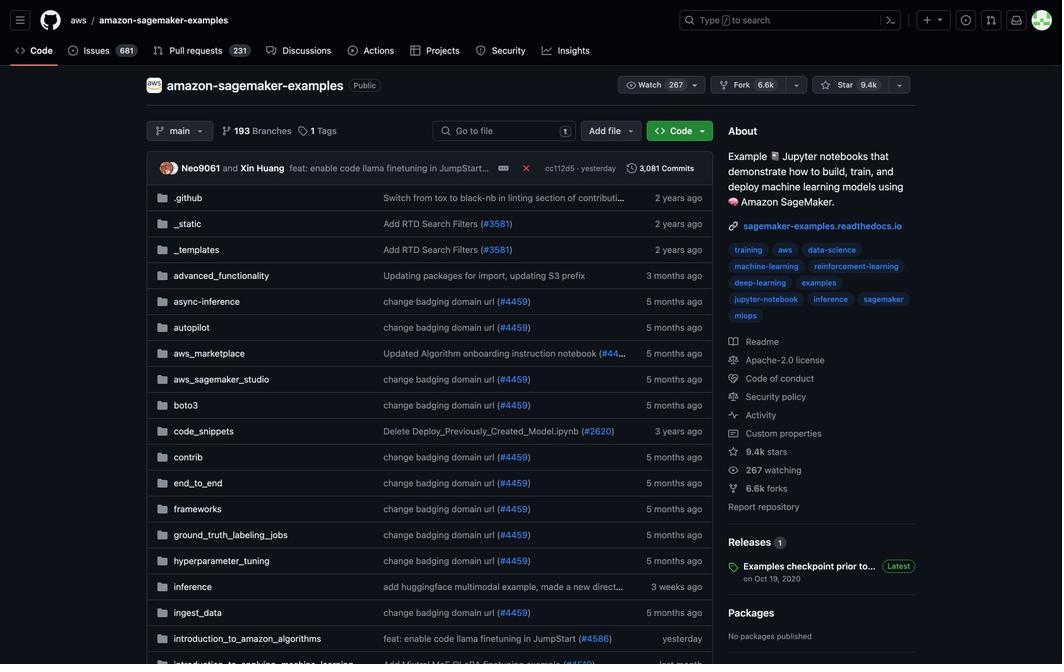 Task type: vqa. For each thing, say whether or not it's contained in the screenshot.
rightmost code "image"
yes



Task type: locate. For each thing, give the bounding box(es) containing it.
8 directory image from the top
[[158, 504, 168, 514]]

note image
[[729, 429, 739, 439]]

triangle down image left git branch image
[[195, 126, 205, 136]]

commits by neo9061 tooltip
[[182, 162, 220, 175]]

star image
[[729, 447, 739, 457]]

0 vertical spatial eye image
[[627, 80, 637, 90]]

play image
[[348, 46, 358, 56]]

directory image
[[158, 193, 168, 203], [158, 219, 168, 229], [158, 245, 168, 255], [158, 297, 168, 307], [158, 375, 168, 385], [158, 400, 168, 411], [158, 452, 168, 463], [158, 504, 168, 514], [158, 608, 168, 618]]

homepage image
[[40, 10, 61, 30]]

code of conduct image
[[729, 374, 739, 384]]

1 directory image from the top
[[158, 193, 168, 203]]

7 directory image from the top
[[158, 452, 168, 463]]

book image
[[729, 337, 739, 347]]

list
[[66, 10, 673, 30]]

law image up pulse icon
[[729, 392, 739, 402]]

1 horizontal spatial eye image
[[729, 465, 739, 475]]

0 horizontal spatial triangle down image
[[195, 126, 205, 136]]

repo forked image
[[719, 80, 729, 90], [729, 484, 739, 494]]

1 directory image from the top
[[158, 271, 168, 281]]

5 directory image from the top
[[158, 375, 168, 385]]

graph image
[[542, 46, 552, 56]]

git pull request image
[[153, 46, 163, 56]]

law image
[[729, 355, 739, 365], [729, 392, 739, 402]]

open commit details image
[[499, 163, 509, 173]]

search image
[[441, 126, 451, 136]]

eye image
[[627, 80, 637, 90], [729, 465, 739, 475]]

history image
[[627, 163, 637, 173]]

comment discussion image
[[266, 46, 276, 56]]

triangle down image
[[936, 14, 946, 24], [698, 126, 708, 136]]

shield image
[[476, 46, 486, 56]]

3 directory image from the top
[[158, 349, 168, 359]]

9 directory image from the top
[[158, 634, 168, 644]]

9 directory image from the top
[[158, 608, 168, 618]]

triangle down image
[[195, 126, 205, 136], [626, 126, 637, 136]]

2 triangle down image from the left
[[626, 126, 637, 136]]

0 vertical spatial repo forked image
[[719, 80, 729, 90]]

0 vertical spatial triangle down image
[[936, 14, 946, 24]]

6 directory image from the top
[[158, 400, 168, 411]]

1 triangle down image from the left
[[195, 126, 205, 136]]

triangle down image right plus image
[[936, 14, 946, 24]]

triangle down image left code icon
[[626, 126, 637, 136]]

1 vertical spatial repo forked image
[[729, 484, 739, 494]]

0 vertical spatial law image
[[729, 355, 739, 365]]

1 vertical spatial triangle down image
[[698, 126, 708, 136]]

code image
[[15, 46, 25, 56]]

0 horizontal spatial eye image
[[627, 80, 637, 90]]

1 horizontal spatial triangle down image
[[626, 126, 637, 136]]

git pull request image
[[987, 15, 997, 25]]

triangle down image right code icon
[[698, 126, 708, 136]]

0 horizontal spatial triangle down image
[[698, 126, 708, 136]]

directory image
[[158, 271, 168, 281], [158, 323, 168, 333], [158, 349, 168, 359], [158, 426, 168, 437], [158, 478, 168, 488], [158, 530, 168, 540], [158, 556, 168, 566], [158, 582, 168, 592], [158, 634, 168, 644], [158, 660, 168, 664]]

1 vertical spatial law image
[[729, 392, 739, 402]]

tag image
[[729, 562, 739, 573]]

8 directory image from the top
[[158, 582, 168, 592]]

1 horizontal spatial triangle down image
[[936, 14, 946, 24]]

law image up the code of conduct icon
[[729, 355, 739, 365]]



Task type: describe. For each thing, give the bounding box(es) containing it.
7 directory image from the top
[[158, 556, 168, 566]]

issue opened image
[[68, 46, 78, 56]]

1 vertical spatial eye image
[[729, 465, 739, 475]]

2 directory image from the top
[[158, 219, 168, 229]]

4 directory image from the top
[[158, 297, 168, 307]]

pulse image
[[729, 410, 739, 420]]

git branch image
[[222, 126, 232, 136]]

notifications image
[[1012, 15, 1022, 25]]

5 directory image from the top
[[158, 478, 168, 488]]

command palette image
[[886, 15, 897, 25]]

plus image
[[923, 15, 933, 25]]

issue opened image
[[962, 15, 972, 25]]

git branch image
[[155, 126, 165, 136]]

9392 users starred this repository element
[[857, 78, 882, 91]]

table image
[[411, 46, 421, 56]]

neo9061 image
[[160, 162, 173, 175]]

code image
[[656, 126, 666, 136]]

star image
[[821, 80, 831, 90]]

6 directory image from the top
[[158, 530, 168, 540]]

add this repository to a list image
[[895, 80, 905, 90]]

owner avatar image
[[147, 78, 162, 93]]

10 directory image from the top
[[158, 660, 168, 664]]

x image
[[522, 163, 532, 173]]

4 directory image from the top
[[158, 426, 168, 437]]

2 directory image from the top
[[158, 323, 168, 333]]

link image
[[729, 221, 739, 231]]

2 law image from the top
[[729, 392, 739, 402]]

3 directory image from the top
[[158, 245, 168, 255]]

1 law image from the top
[[729, 355, 739, 365]]

Go to file text field
[[456, 121, 555, 140]]

tag image
[[298, 126, 308, 136]]

see your forks of this repository image
[[792, 80, 802, 90]]



